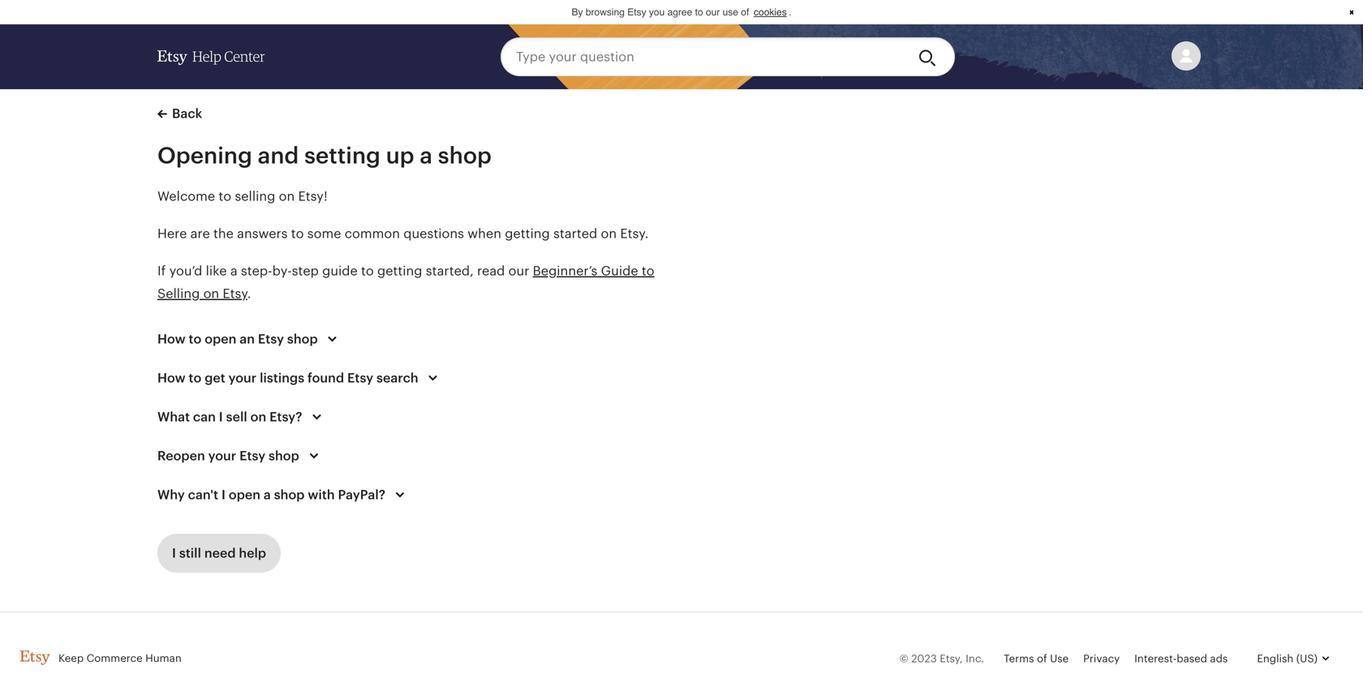Task type: describe. For each thing, give the bounding box(es) containing it.
by-
[[272, 264, 292, 278]]

©
[[899, 653, 908, 665]]

use
[[1050, 653, 1069, 665]]

etsy!
[[298, 189, 328, 204]]

answers
[[237, 226, 288, 241]]

listings
[[260, 371, 304, 385]]

i for sell
[[219, 410, 223, 424]]

© 2023 etsy, inc. link
[[899, 653, 984, 665]]

paypal?
[[338, 488, 385, 502]]

help center
[[192, 49, 265, 65]]

a for open
[[264, 488, 271, 502]]

beginner's guide to selling on etsy link
[[157, 264, 654, 301]]

if
[[157, 264, 166, 278]]

human
[[145, 652, 182, 664]]

on left 'etsy!'
[[279, 189, 295, 204]]

help
[[192, 49, 221, 65]]

etsy inside how to open an etsy shop dropdown button
[[258, 332, 284, 346]]

reopen your etsy shop
[[157, 449, 299, 463]]

© 2023 etsy, inc.
[[899, 653, 984, 665]]

english (us) button
[[1242, 639, 1344, 678]]

open inside why can't i open a shop with paypal? dropdown button
[[229, 488, 260, 502]]

cookie consent dialog
[[0, 0, 1363, 24]]

still
[[179, 546, 201, 561]]

how to get your listings found etsy search button
[[143, 359, 457, 398]]

welcome to selling on etsy!
[[157, 189, 328, 204]]

what can i sell on etsy?
[[157, 410, 302, 424]]

cookies link
[[752, 5, 789, 20]]

how to get your listings found etsy search
[[157, 371, 418, 385]]

started,
[[426, 264, 474, 278]]

why can't i open a shop with paypal? button
[[143, 475, 424, 514]]

opening and setting up a shop
[[157, 143, 492, 168]]

etsy,
[[940, 653, 963, 665]]

beginner's
[[533, 264, 598, 278]]

agree
[[667, 6, 692, 18]]

commerce
[[86, 652, 143, 664]]

read
[[477, 264, 505, 278]]

english
[[1257, 653, 1294, 665]]

1 vertical spatial of
[[1037, 653, 1047, 665]]

by
[[572, 6, 583, 18]]

0 vertical spatial your
[[228, 371, 257, 385]]

step
[[292, 264, 319, 278]]

like
[[206, 264, 227, 278]]

you'd
[[169, 264, 202, 278]]

use
[[723, 6, 738, 18]]

on inside dropdown button
[[250, 410, 266, 424]]

here
[[157, 226, 187, 241]]

welcome
[[157, 189, 215, 204]]

reopen
[[157, 449, 205, 463]]

center
[[224, 49, 265, 65]]

guide
[[322, 264, 358, 278]]

selling
[[157, 286, 200, 301]]

how to open an etsy shop button
[[143, 320, 357, 359]]

privacy
[[1083, 653, 1120, 665]]

i for open
[[222, 488, 226, 502]]

the
[[213, 226, 234, 241]]

terms of use link
[[1004, 653, 1069, 665]]

what can i sell on etsy? button
[[143, 398, 341, 437]]

can't
[[188, 488, 218, 502]]

etsy image inside help center 'link'
[[157, 50, 187, 65]]

here are the answers to some common questions when getting started on etsy.
[[157, 226, 649, 241]]

back link
[[157, 104, 202, 123]]

shop up why can't i open a shop with paypal? dropdown button at the left bottom
[[269, 449, 299, 463]]

when
[[468, 226, 501, 241]]

questions
[[403, 226, 464, 241]]

1 vertical spatial .
[[247, 286, 251, 301]]

2023
[[911, 653, 937, 665]]

setting
[[304, 143, 380, 168]]

getting for started
[[505, 226, 550, 241]]

getting for started,
[[377, 264, 422, 278]]

english (us)
[[1257, 653, 1318, 665]]

2 vertical spatial i
[[172, 546, 176, 561]]

if you'd like a step-by-step guide to getting started, read our
[[157, 264, 533, 278]]

ads
[[1210, 653, 1228, 665]]

up
[[386, 143, 414, 168]]

common
[[345, 226, 400, 241]]

a for up
[[420, 143, 432, 168]]

interest-based ads link
[[1134, 653, 1228, 665]]

why
[[157, 488, 185, 502]]

etsy.
[[620, 226, 649, 241]]

Type your question search field
[[501, 37, 906, 76]]



Task type: locate. For each thing, give the bounding box(es) containing it.
1 horizontal spatial .
[[789, 6, 791, 18]]

to inside cookie consent dialog
[[695, 6, 703, 18]]

you
[[649, 6, 665, 18]]

shop for an
[[287, 332, 318, 346]]

how for how to get your listings found etsy search
[[157, 371, 186, 385]]

1 horizontal spatial a
[[264, 488, 271, 502]]

an
[[240, 332, 255, 346]]

etsy
[[627, 6, 646, 18], [223, 286, 247, 301], [258, 332, 284, 346], [347, 371, 373, 385], [239, 449, 265, 463]]

beginner's guide to selling on etsy
[[157, 264, 654, 301]]

. inside cookie consent dialog
[[789, 6, 791, 18]]

a inside dropdown button
[[264, 488, 271, 502]]

0 horizontal spatial .
[[247, 286, 251, 301]]

why can't i open a shop with paypal?
[[157, 488, 385, 502]]

etsy inside the beginner's guide to selling on etsy
[[223, 286, 247, 301]]

and
[[258, 143, 299, 168]]

found
[[308, 371, 344, 385]]

etsy down what can i sell on etsy? dropdown button at the bottom of the page
[[239, 449, 265, 463]]

0 vertical spatial a
[[420, 143, 432, 168]]

i right can't
[[222, 488, 226, 502]]

opening
[[157, 143, 252, 168]]

interest-based ads
[[1134, 653, 1228, 665]]

1 vertical spatial etsy image
[[19, 650, 50, 665]]

0 vertical spatial i
[[219, 410, 223, 424]]

selling
[[235, 189, 275, 204]]

keep commerce human
[[58, 652, 182, 664]]

0 vertical spatial getting
[[505, 226, 550, 241]]

how for how to open an etsy shop
[[157, 332, 186, 346]]

started
[[553, 226, 597, 241]]

i inside dropdown button
[[219, 410, 223, 424]]

shop up how to get your listings found etsy search dropdown button
[[287, 332, 318, 346]]

how down the selling
[[157, 332, 186, 346]]

open inside how to open an etsy shop dropdown button
[[205, 332, 236, 346]]

etsy image
[[157, 50, 187, 65], [19, 650, 50, 665]]

shop
[[438, 143, 492, 168], [287, 332, 318, 346], [269, 449, 299, 463], [274, 488, 305, 502]]

are
[[190, 226, 210, 241]]

1 vertical spatial open
[[229, 488, 260, 502]]

sell
[[226, 410, 247, 424]]

etsy right an
[[258, 332, 284, 346]]

can
[[193, 410, 216, 424]]

2 how from the top
[[157, 371, 186, 385]]

with
[[308, 488, 335, 502]]

1 horizontal spatial etsy image
[[157, 50, 187, 65]]

getting down "here are the answers to some common questions when getting started on etsy." on the left top
[[377, 264, 422, 278]]

etsy left you on the top left of page
[[627, 6, 646, 18]]

our right read
[[508, 264, 529, 278]]

how
[[157, 332, 186, 346], [157, 371, 186, 385]]

of left use
[[1037, 653, 1047, 665]]

shop for open
[[274, 488, 305, 502]]

reopen your etsy shop button
[[143, 437, 338, 475]]

0 horizontal spatial our
[[508, 264, 529, 278]]

keep
[[58, 652, 84, 664]]

open down reopen your etsy shop dropdown button
[[229, 488, 260, 502]]

on down like
[[203, 286, 219, 301]]

to inside the beginner's guide to selling on etsy
[[642, 264, 654, 278]]

open left an
[[205, 332, 236, 346]]

getting right "when"
[[505, 226, 550, 241]]

1 vertical spatial i
[[222, 488, 226, 502]]

of
[[741, 6, 749, 18], [1037, 653, 1047, 665]]

etsy down like
[[223, 286, 247, 301]]

shop left with
[[274, 488, 305, 502]]

of inside cookie consent dialog
[[741, 6, 749, 18]]

back
[[172, 106, 202, 121]]

get
[[205, 371, 225, 385]]

by browsing etsy you agree to our use of cookies .
[[572, 6, 791, 18]]

on
[[279, 189, 295, 204], [601, 226, 617, 241], [203, 286, 219, 301], [250, 410, 266, 424]]

1 vertical spatial how
[[157, 371, 186, 385]]

some
[[307, 226, 341, 241]]

search
[[376, 371, 418, 385]]

None search field
[[501, 37, 955, 76]]

0 horizontal spatial etsy image
[[19, 650, 50, 665]]

1 vertical spatial your
[[208, 449, 236, 463]]

open
[[205, 332, 236, 346], [229, 488, 260, 502]]

2 horizontal spatial a
[[420, 143, 432, 168]]

0 vertical spatial open
[[205, 332, 236, 346]]

shop for up
[[438, 143, 492, 168]]

(us)
[[1296, 653, 1318, 665]]

0 vertical spatial how
[[157, 332, 186, 346]]

0 horizontal spatial a
[[230, 264, 237, 278]]

0 vertical spatial etsy image
[[157, 50, 187, 65]]

to
[[695, 6, 703, 18], [219, 189, 231, 204], [291, 226, 304, 241], [361, 264, 374, 278], [642, 264, 654, 278], [189, 332, 202, 346], [189, 371, 202, 385]]

help
[[239, 546, 266, 561]]

1 vertical spatial getting
[[377, 264, 422, 278]]

. down step-
[[247, 286, 251, 301]]

i still need help link
[[157, 534, 281, 573]]

how to open an etsy shop
[[157, 332, 318, 346]]

inc.
[[966, 653, 984, 665]]

a
[[420, 143, 432, 168], [230, 264, 237, 278], [264, 488, 271, 502]]

terms of use
[[1004, 653, 1069, 665]]

our
[[706, 6, 720, 18], [508, 264, 529, 278]]

i left the still
[[172, 546, 176, 561]]

1 how from the top
[[157, 332, 186, 346]]

a right like
[[230, 264, 237, 278]]

1 vertical spatial a
[[230, 264, 237, 278]]

i left sell
[[219, 410, 223, 424]]

guide
[[601, 264, 638, 278]]

0 horizontal spatial of
[[741, 6, 749, 18]]

1 horizontal spatial of
[[1037, 653, 1047, 665]]

cookies
[[754, 6, 787, 18]]

i still need help
[[172, 546, 266, 561]]

our left use
[[706, 6, 720, 18]]

.
[[789, 6, 791, 18], [247, 286, 251, 301]]

. right the cookies
[[789, 6, 791, 18]]

your down "what can i sell on etsy?"
[[208, 449, 236, 463]]

etsy inside reopen your etsy shop dropdown button
[[239, 449, 265, 463]]

how up what
[[157, 371, 186, 385]]

step-
[[241, 264, 272, 278]]

terms
[[1004, 653, 1034, 665]]

etsy?
[[269, 410, 302, 424]]

etsy right found on the left bottom of the page
[[347, 371, 373, 385]]

1 vertical spatial our
[[508, 264, 529, 278]]

what
[[157, 410, 190, 424]]

0 vertical spatial of
[[741, 6, 749, 18]]

1 horizontal spatial our
[[706, 6, 720, 18]]

2 vertical spatial a
[[264, 488, 271, 502]]

a down reopen your etsy shop dropdown button
[[264, 488, 271, 502]]

0 vertical spatial .
[[789, 6, 791, 18]]

browsing
[[586, 6, 625, 18]]

your right get
[[228, 371, 257, 385]]

0 vertical spatial our
[[706, 6, 720, 18]]

1 horizontal spatial getting
[[505, 226, 550, 241]]

interest-
[[1134, 653, 1177, 665]]

of right use
[[741, 6, 749, 18]]

etsy image left keep
[[19, 650, 50, 665]]

need
[[204, 546, 236, 561]]

on right sell
[[250, 410, 266, 424]]

our inside cookie consent dialog
[[706, 6, 720, 18]]

i inside dropdown button
[[222, 488, 226, 502]]

shop right up
[[438, 143, 492, 168]]

on left etsy.
[[601, 226, 617, 241]]

help center link
[[157, 34, 265, 80]]

based
[[1177, 653, 1207, 665]]

privacy link
[[1083, 653, 1120, 665]]

on inside the beginner's guide to selling on etsy
[[203, 286, 219, 301]]

a right up
[[420, 143, 432, 168]]

etsy inside how to get your listings found etsy search dropdown button
[[347, 371, 373, 385]]

etsy inside cookie consent dialog
[[627, 6, 646, 18]]

0 horizontal spatial getting
[[377, 264, 422, 278]]

etsy image left help
[[157, 50, 187, 65]]



Task type: vqa. For each thing, say whether or not it's contained in the screenshot.
getting corresponding to started,
yes



